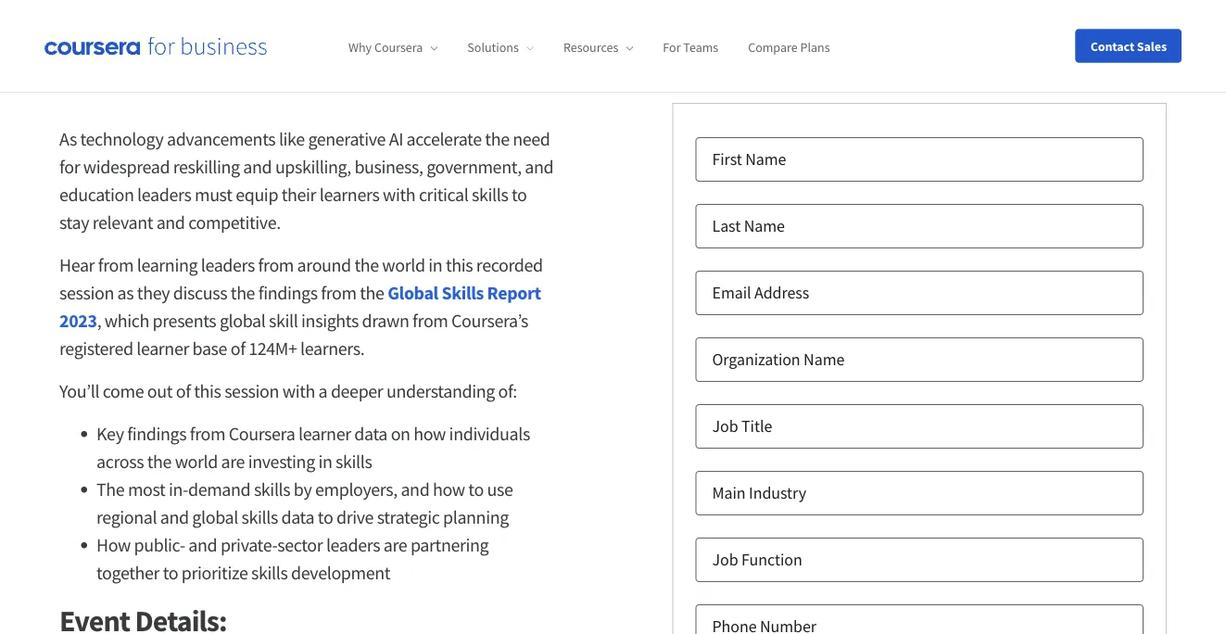 Task type: describe. For each thing, give the bounding box(es) containing it.
leaders inside 'as technology advancements like generative ai accelerate the need for widespread reskilling and upskilling, business, government, and education leaders must equip their learners with critical skills to stay relevant and competitive.'
[[137, 183, 191, 206]]

address
[[755, 282, 809, 303]]

session inside hear from learning leaders from around the world in this recorded session as they discuss the findings from the
[[59, 281, 114, 305]]

as
[[117, 281, 134, 305]]

base
[[192, 337, 227, 360]]

the inside 'as technology advancements like generative ai accelerate the need for widespread reskilling and upskilling, business, government, and education leaders must equip their learners with critical skills to stay relevant and competitive.'
[[485, 127, 510, 151]]

development
[[291, 561, 390, 584]]

contact sales
[[1091, 38, 1167, 54]]

reskilling
[[173, 155, 240, 178]]

contact sales button
[[1076, 29, 1182, 63]]

presents
[[153, 309, 216, 332]]

to left use
[[468, 478, 484, 501]]

name for organization name
[[804, 349, 845, 370]]

job for job title
[[712, 416, 738, 437]]

drawn
[[362, 309, 409, 332]]

coursera for business image
[[44, 36, 267, 55]]

first
[[712, 149, 742, 170]]

for
[[663, 39, 681, 56]]

upskilling,
[[275, 155, 351, 178]]

recorded
[[476, 254, 543, 277]]

from inside the , which presents global skill insights drawn from coursera's registered learner base of 124m+ learners.
[[413, 309, 448, 332]]

use
[[487, 478, 513, 501]]

contact
[[1091, 38, 1135, 54]]

from left the around
[[258, 254, 294, 277]]

how
[[96, 533, 131, 557]]

partnering
[[411, 533, 489, 557]]

and down need
[[525, 155, 554, 178]]

solutions
[[468, 39, 519, 56]]

they
[[137, 281, 170, 305]]

world inside key findings from coursera learner data on how individuals across the world are investing in skills the most in-demand skills by employers, and how to use regional and global skills data to drive strategic planning how public- and private-sector leaders are partnering together to prioritize skills development
[[175, 450, 218, 473]]

ai
[[389, 127, 403, 151]]

around
[[297, 254, 351, 277]]

most
[[128, 478, 165, 501]]

you'll
[[59, 380, 99, 403]]

0 horizontal spatial this
[[194, 380, 221, 403]]

organization
[[712, 349, 801, 370]]

sector
[[277, 533, 323, 557]]

and up prioritize
[[189, 533, 217, 557]]

organization name
[[712, 349, 845, 370]]

to left drive
[[318, 506, 333, 529]]

government,
[[427, 155, 522, 178]]

stay
[[59, 211, 89, 234]]

for teams
[[663, 39, 719, 56]]

understanding
[[387, 380, 495, 403]]

relevant
[[92, 211, 153, 234]]

main
[[712, 482, 746, 503]]

global skills report 2023 link
[[59, 281, 541, 332]]

the right the around
[[354, 254, 379, 277]]

in inside key findings from coursera learner data on how individuals across the world are investing in skills the most in-demand skills by employers, and how to use regional and global skills data to drive strategic planning how public- and private-sector leaders are partnering together to prioritize skills development
[[318, 450, 332, 473]]

Job Title text field
[[696, 404, 1144, 449]]

as
[[59, 127, 77, 151]]

generative
[[308, 127, 386, 151]]

regional
[[96, 506, 157, 529]]

which
[[105, 309, 149, 332]]

the up drawn
[[360, 281, 384, 305]]

, which presents global skill insights drawn from coursera's registered learner base of 124m+ learners.
[[59, 309, 528, 360]]

widespread
[[83, 155, 170, 178]]

from up the as
[[98, 254, 134, 277]]

of inside the , which presents global skill insights drawn from coursera's registered learner base of 124m+ learners.
[[231, 337, 245, 360]]

must
[[195, 183, 232, 206]]

findings inside hear from learning leaders from around the world in this recorded session as they discuss the findings from the
[[258, 281, 318, 305]]

1 vertical spatial are
[[384, 533, 407, 557]]

plans
[[800, 39, 830, 56]]

leaders inside key findings from coursera learner data on how individuals across the world are investing in skills the most in-demand skills by employers, and how to use regional and global skills data to drive strategic planning how public- and private-sector leaders are partnering together to prioritize skills development
[[326, 533, 380, 557]]

sales
[[1137, 38, 1167, 54]]

of:
[[498, 380, 517, 403]]

private-
[[221, 533, 277, 557]]

registered
[[59, 337, 133, 360]]

last
[[712, 216, 741, 236]]

as technology advancements like generative ai accelerate the need for widespread reskilling and upskilling, business, government, and education leaders must equip their learners with critical skills to stay relevant and competitive.
[[59, 127, 554, 234]]

email address
[[712, 282, 809, 303]]

industry
[[749, 482, 806, 503]]

learners.
[[300, 337, 365, 360]]

global skills report 2023
[[59, 281, 541, 332]]

global inside the , which presents global skill insights drawn from coursera's registered learner base of 124m+ learners.
[[220, 309, 266, 332]]

Last Name text field
[[696, 204, 1144, 248]]

leaders inside hear from learning leaders from around the world in this recorded session as they discuss the findings from the
[[201, 254, 255, 277]]

first name
[[712, 149, 786, 170]]

their
[[282, 183, 316, 206]]

skills up employers,
[[336, 450, 372, 473]]

0 vertical spatial how
[[414, 422, 446, 445]]

the inside key findings from coursera learner data on how individuals across the world are investing in skills the most in-demand skills by employers, and how to use regional and global skills data to drive strategic planning how public- and private-sector leaders are partnering together to prioritize skills development
[[147, 450, 172, 473]]

1 vertical spatial of
[[176, 380, 191, 403]]

0 vertical spatial are
[[221, 450, 245, 473]]

insights
[[301, 309, 359, 332]]

equip
[[236, 183, 278, 206]]

1 vertical spatial how
[[433, 478, 465, 501]]

job title
[[712, 416, 772, 437]]

Email Address email field
[[696, 271, 1144, 315]]

0 vertical spatial coursera
[[374, 39, 423, 56]]

learning
[[137, 254, 198, 277]]

and up learning on the left top of the page
[[156, 211, 185, 234]]

skills down private-
[[251, 561, 288, 584]]

global
[[388, 281, 438, 305]]

1 vertical spatial with
[[282, 380, 315, 403]]

from inside key findings from coursera learner data on how individuals across the world are investing in skills the most in-demand skills by employers, and how to use regional and global skills data to drive strategic planning how public- and private-sector leaders are partnering together to prioritize skills development
[[190, 422, 225, 445]]

drive
[[336, 506, 374, 529]]

key findings from coursera learner data on how individuals across the world are investing in skills the most in-demand skills by employers, and how to use regional and global skills data to drive strategic planning how public- and private-sector leaders are partnering together to prioritize skills development
[[96, 422, 530, 584]]

hear from learning leaders from around the world in this recorded session as they discuss the findings from the
[[59, 254, 543, 305]]

competitive.
[[188, 211, 281, 234]]

individuals
[[449, 422, 530, 445]]

advancements
[[167, 127, 276, 151]]



Task type: locate. For each thing, give the bounding box(es) containing it.
0 horizontal spatial are
[[221, 450, 245, 473]]

to down public-
[[163, 561, 178, 584]]

in up employers,
[[318, 450, 332, 473]]

0 vertical spatial learner
[[136, 337, 189, 360]]

0 vertical spatial findings
[[258, 281, 318, 305]]

world
[[382, 254, 425, 277], [175, 450, 218, 473]]

1 vertical spatial this
[[194, 380, 221, 403]]

leaders down the widespread
[[137, 183, 191, 206]]

key
[[96, 422, 124, 445]]

Phone Number telephone field
[[696, 604, 1144, 634]]

world up global
[[382, 254, 425, 277]]

are down 'strategic'
[[384, 533, 407, 557]]

0 vertical spatial in
[[428, 254, 442, 277]]

in inside hear from learning leaders from around the world in this recorded session as they discuss the findings from the
[[428, 254, 442, 277]]

with left a
[[282, 380, 315, 403]]

0 horizontal spatial findings
[[127, 422, 186, 445]]

need
[[513, 127, 550, 151]]

on
[[391, 422, 410, 445]]

coursera inside key findings from coursera learner data on how individuals across the world are investing in skills the most in-demand skills by employers, and how to use regional and global skills data to drive strategic planning how public- and private-sector leaders are partnering together to prioritize skills development
[[229, 422, 295, 445]]

session down 124m+
[[224, 380, 279, 403]]

skill
[[269, 309, 298, 332]]

First Name text field
[[696, 137, 1144, 182]]

2 horizontal spatial leaders
[[326, 533, 380, 557]]

are
[[221, 450, 245, 473], [384, 533, 407, 557]]

1 horizontal spatial this
[[446, 254, 473, 277]]

and down in-
[[160, 506, 189, 529]]

1 vertical spatial session
[[224, 380, 279, 403]]

1 horizontal spatial learner
[[298, 422, 351, 445]]

of right out
[[176, 380, 191, 403]]

1 horizontal spatial leaders
[[201, 254, 255, 277]]

0 horizontal spatial data
[[281, 506, 314, 529]]

learner down a
[[298, 422, 351, 445]]

124m+
[[249, 337, 297, 360]]

Organization Name text field
[[696, 337, 1144, 382]]

coursera up "investing"
[[229, 422, 295, 445]]

1 horizontal spatial in
[[428, 254, 442, 277]]

global down demand
[[192, 506, 238, 529]]

why
[[349, 39, 372, 56]]

learner
[[136, 337, 189, 360], [298, 422, 351, 445]]

global left skill
[[220, 309, 266, 332]]

why coursera link
[[349, 39, 438, 56]]

like
[[279, 127, 305, 151]]

1 vertical spatial in
[[318, 450, 332, 473]]

together
[[96, 561, 160, 584]]

for teams link
[[663, 39, 719, 56]]

job left the function
[[712, 549, 738, 570]]

skills
[[442, 281, 484, 305]]

planning
[[443, 506, 509, 529]]

from down global
[[413, 309, 448, 332]]

name right organization
[[804, 349, 845, 370]]

this inside hear from learning leaders from around the world in this recorded session as they discuss the findings from the
[[446, 254, 473, 277]]

job function
[[712, 549, 802, 570]]

discuss
[[173, 281, 227, 305]]

1 horizontal spatial data
[[354, 422, 388, 445]]

session up "2023"
[[59, 281, 114, 305]]

0 horizontal spatial session
[[59, 281, 114, 305]]

1 vertical spatial learner
[[298, 422, 351, 445]]

,
[[97, 309, 101, 332]]

name for last name
[[744, 216, 785, 236]]

this down base
[[194, 380, 221, 403]]

2023
[[59, 309, 97, 332]]

0 horizontal spatial of
[[176, 380, 191, 403]]

and up 'strategic'
[[401, 478, 430, 501]]

you'll come out of this session with a deeper understanding of:
[[59, 380, 517, 403]]

learner inside the , which presents global skill insights drawn from coursera's registered learner base of 124m+ learners.
[[136, 337, 189, 360]]

skills up private-
[[241, 506, 278, 529]]

1 vertical spatial coursera
[[229, 422, 295, 445]]

data left on
[[354, 422, 388, 445]]

the up the most
[[147, 450, 172, 473]]

1 horizontal spatial findings
[[258, 281, 318, 305]]

this
[[446, 254, 473, 277], [194, 380, 221, 403]]

and up equip
[[243, 155, 272, 178]]

resources
[[564, 39, 619, 56]]

1 horizontal spatial world
[[382, 254, 425, 277]]

1 vertical spatial job
[[712, 549, 738, 570]]

data up "sector"
[[281, 506, 314, 529]]

skills down government,
[[472, 183, 508, 206]]

job for job function
[[712, 549, 738, 570]]

to inside 'as technology advancements like generative ai accelerate the need for widespread reskilling and upskilling, business, government, and education leaders must equip their learners with critical skills to stay relevant and competitive.'
[[512, 183, 527, 206]]

in up global
[[428, 254, 442, 277]]

leaders
[[137, 183, 191, 206], [201, 254, 255, 277], [326, 533, 380, 557]]

coursera right why
[[374, 39, 423, 56]]

learner down presents
[[136, 337, 189, 360]]

title
[[742, 416, 772, 437]]

0 horizontal spatial with
[[282, 380, 315, 403]]

out
[[147, 380, 173, 403]]

employers,
[[315, 478, 398, 501]]

function
[[742, 549, 802, 570]]

name for first name
[[746, 149, 786, 170]]

1 horizontal spatial session
[[224, 380, 279, 403]]

1 horizontal spatial coursera
[[374, 39, 423, 56]]

teams
[[683, 39, 719, 56]]

0 vertical spatial global
[[220, 309, 266, 332]]

technology
[[80, 127, 163, 151]]

with inside 'as technology advancements like generative ai accelerate the need for widespread reskilling and upskilling, business, government, and education leaders must equip their learners with critical skills to stay relevant and competitive.'
[[383, 183, 416, 206]]

are up demand
[[221, 450, 245, 473]]

global
[[220, 309, 266, 332], [192, 506, 238, 529]]

1 vertical spatial leaders
[[201, 254, 255, 277]]

with down business,
[[383, 183, 416, 206]]

0 horizontal spatial leaders
[[137, 183, 191, 206]]

0 horizontal spatial coursera
[[229, 422, 295, 445]]

1 job from the top
[[712, 416, 738, 437]]

1 vertical spatial name
[[744, 216, 785, 236]]

2 vertical spatial name
[[804, 349, 845, 370]]

findings up skill
[[258, 281, 318, 305]]

email
[[712, 282, 751, 303]]

across
[[96, 450, 144, 473]]

1 horizontal spatial of
[[231, 337, 245, 360]]

to
[[512, 183, 527, 206], [468, 478, 484, 501], [318, 506, 333, 529], [163, 561, 178, 584]]

0 vertical spatial of
[[231, 337, 245, 360]]

by
[[294, 478, 312, 501]]

the right discuss
[[231, 281, 255, 305]]

0 horizontal spatial learner
[[136, 337, 189, 360]]

1 horizontal spatial with
[[383, 183, 416, 206]]

business,
[[354, 155, 423, 178]]

name
[[746, 149, 786, 170], [744, 216, 785, 236], [804, 349, 845, 370]]

learner inside key findings from coursera learner data on how individuals across the world are investing in skills the most in-demand skills by employers, and how to use regional and global skills data to drive strategic planning how public- and private-sector leaders are partnering together to prioritize skills development
[[298, 422, 351, 445]]

coursera
[[374, 39, 423, 56], [229, 422, 295, 445]]

0 horizontal spatial world
[[175, 450, 218, 473]]

leaders up discuss
[[201, 254, 255, 277]]

public-
[[134, 533, 185, 557]]

1 horizontal spatial are
[[384, 533, 407, 557]]

education
[[59, 183, 134, 206]]

demand
[[188, 478, 251, 501]]

findings
[[258, 281, 318, 305], [127, 422, 186, 445]]

coursera's
[[452, 309, 528, 332]]

name right last
[[744, 216, 785, 236]]

critical
[[419, 183, 469, 206]]

of right base
[[231, 337, 245, 360]]

learners
[[320, 183, 379, 206]]

0 vertical spatial name
[[746, 149, 786, 170]]

from up demand
[[190, 422, 225, 445]]

come
[[103, 380, 144, 403]]

this up skills
[[446, 254, 473, 277]]

main industry
[[712, 482, 806, 503]]

2 vertical spatial leaders
[[326, 533, 380, 557]]

prioritize
[[182, 561, 248, 584]]

skills down "investing"
[[254, 478, 290, 501]]

0 vertical spatial world
[[382, 254, 425, 277]]

job left title on the bottom right
[[712, 416, 738, 437]]

last name
[[712, 216, 785, 236]]

report
[[487, 281, 541, 305]]

for
[[59, 155, 80, 178]]

the
[[96, 478, 125, 501]]

findings inside key findings from coursera learner data on how individuals across the world are investing in skills the most in-demand skills by employers, and how to use regional and global skills data to drive strategic planning how public- and private-sector leaders are partnering together to prioritize skills development
[[127, 422, 186, 445]]

world inside hear from learning leaders from around the world in this recorded session as they discuss the findings from the
[[382, 254, 425, 277]]

how up planning
[[433, 478, 465, 501]]

with
[[383, 183, 416, 206], [282, 380, 315, 403]]

0 horizontal spatial in
[[318, 450, 332, 473]]

leaders down drive
[[326, 533, 380, 557]]

how right on
[[414, 422, 446, 445]]

global inside key findings from coursera learner data on how individuals across the world are investing in skills the most in-demand skills by employers, and how to use regional and global skills data to drive strategic planning how public- and private-sector leaders are partnering together to prioritize skills development
[[192, 506, 238, 529]]

resources link
[[564, 39, 633, 56]]

1 vertical spatial world
[[175, 450, 218, 473]]

0 vertical spatial data
[[354, 422, 388, 445]]

deeper
[[331, 380, 383, 403]]

1 vertical spatial findings
[[127, 422, 186, 445]]

accelerate
[[407, 127, 482, 151]]

0 vertical spatial with
[[383, 183, 416, 206]]

compare plans
[[748, 39, 830, 56]]

0 vertical spatial leaders
[[137, 183, 191, 206]]

the
[[485, 127, 510, 151], [354, 254, 379, 277], [231, 281, 255, 305], [360, 281, 384, 305], [147, 450, 172, 473]]

in
[[428, 254, 442, 277], [318, 450, 332, 473]]

investing
[[248, 450, 315, 473]]

2 job from the top
[[712, 549, 738, 570]]

a
[[319, 380, 328, 403]]

session
[[59, 281, 114, 305], [224, 380, 279, 403]]

the left need
[[485, 127, 510, 151]]

skills inside 'as technology advancements like generative ai accelerate the need for widespread reskilling and upskilling, business, government, and education leaders must equip their learners with critical skills to stay relevant and competitive.'
[[472, 183, 508, 206]]

0 vertical spatial job
[[712, 416, 738, 437]]

compare plans link
[[748, 39, 830, 56]]

from up insights
[[321, 281, 357, 305]]

1 vertical spatial data
[[281, 506, 314, 529]]

compare
[[748, 39, 798, 56]]

solutions link
[[468, 39, 534, 56]]

name right first
[[746, 149, 786, 170]]

to down government,
[[512, 183, 527, 206]]

1 vertical spatial global
[[192, 506, 238, 529]]

why coursera
[[349, 39, 423, 56]]

world up in-
[[175, 450, 218, 473]]

0 vertical spatial session
[[59, 281, 114, 305]]

0 vertical spatial this
[[446, 254, 473, 277]]

findings down out
[[127, 422, 186, 445]]



Task type: vqa. For each thing, say whether or not it's contained in the screenshot.
employers, in the left bottom of the page
yes



